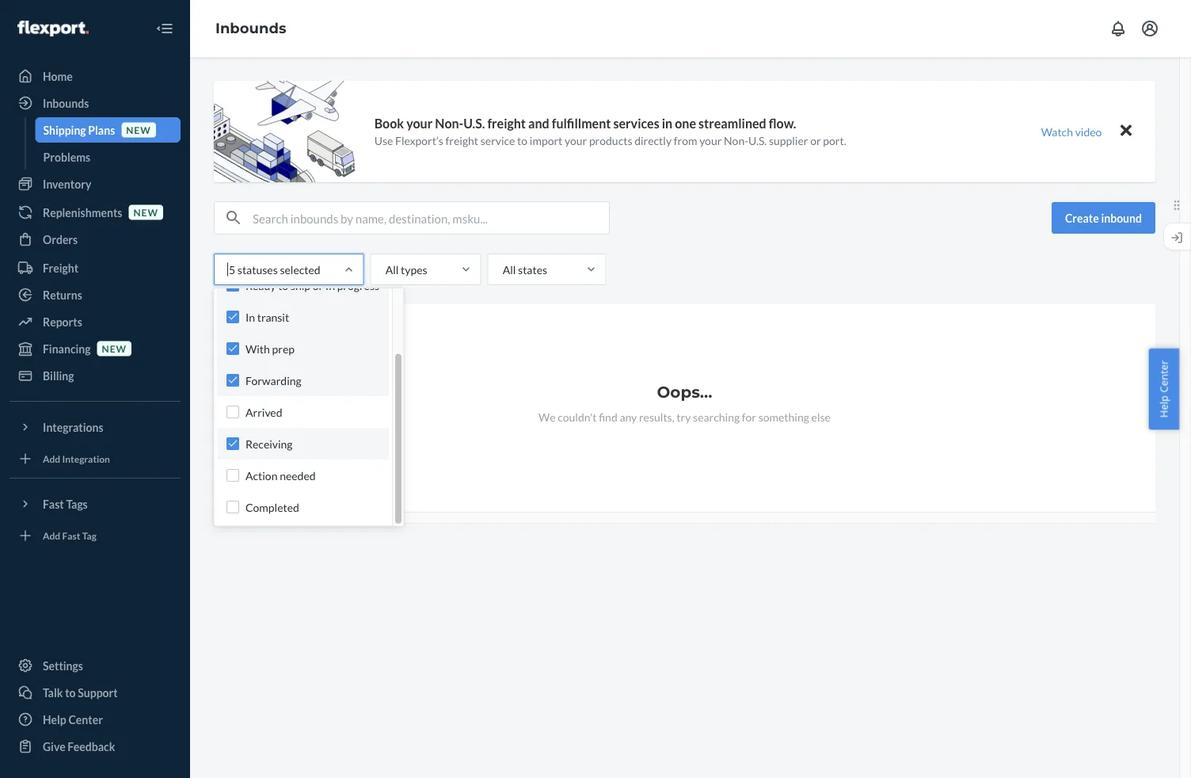 Task type: locate. For each thing, give the bounding box(es) containing it.
all states
[[503, 263, 548, 276]]

0 horizontal spatial help
[[43, 713, 66, 726]]

u.s.
[[464, 116, 485, 131], [749, 134, 767, 147]]

0 horizontal spatial freight
[[446, 134, 479, 147]]

home link
[[10, 63, 181, 89]]

1 vertical spatial or
[[313, 279, 323, 292]]

or left port.
[[811, 134, 822, 147]]

1 vertical spatial to
[[278, 279, 289, 292]]

we
[[539, 410, 556, 424]]

center inside "button"
[[1157, 360, 1172, 393]]

home
[[43, 69, 73, 83]]

1 vertical spatial freight
[[446, 134, 479, 147]]

returns
[[43, 288, 82, 302]]

fast tags button
[[10, 491, 181, 517]]

1 vertical spatial non-
[[724, 134, 749, 147]]

ship
[[291, 279, 311, 292]]

new for replenishments
[[133, 206, 158, 218]]

1 horizontal spatial inbounds
[[216, 20, 286, 37]]

2 add from the top
[[43, 530, 60, 541]]

action
[[246, 469, 278, 482]]

2 all from the left
[[503, 263, 516, 276]]

fast left the "tag"
[[62, 530, 80, 541]]

add for add integration
[[43, 453, 60, 464]]

0 vertical spatial u.s.
[[464, 116, 485, 131]]

add fast tag
[[43, 530, 97, 541]]

1 horizontal spatial to
[[278, 279, 289, 292]]

arrived
[[246, 405, 283, 419]]

or right ship
[[313, 279, 323, 292]]

give
[[43, 740, 65, 753]]

0 horizontal spatial non-
[[435, 116, 464, 131]]

1 horizontal spatial all
[[503, 263, 516, 276]]

inbounds
[[216, 20, 286, 37], [43, 96, 89, 110]]

help center inside "button"
[[1157, 360, 1172, 418]]

2 vertical spatial to
[[65, 686, 76, 699]]

freight left service
[[446, 134, 479, 147]]

2 vertical spatial new
[[102, 343, 127, 354]]

all left states
[[503, 263, 516, 276]]

to left ship
[[278, 279, 289, 292]]

0 horizontal spatial center
[[69, 713, 103, 726]]

in left the "transit"
[[246, 310, 255, 324]]

1 vertical spatial help center
[[43, 713, 103, 726]]

to left import in the top left of the page
[[518, 134, 528, 147]]

reports link
[[10, 309, 181, 334]]

add left integration
[[43, 453, 60, 464]]

0 horizontal spatial or
[[313, 279, 323, 292]]

tag
[[82, 530, 97, 541]]

shipping
[[43, 123, 86, 137]]

to inside book your non-u.s. freight and fulfillment services in one streamlined flow. use flexport's freight service to import your products directly from your non-u.s. supplier or port.
[[518, 134, 528, 147]]

add integration link
[[10, 446, 181, 472]]

1 horizontal spatial help center
[[1157, 360, 1172, 418]]

port.
[[824, 134, 847, 147]]

to right talk
[[65, 686, 76, 699]]

supplier
[[770, 134, 809, 147]]

or inside book your non-u.s. freight and fulfillment services in one streamlined flow. use flexport's freight service to import your products directly from your non-u.s. supplier or port.
[[811, 134, 822, 147]]

0 horizontal spatial your
[[407, 116, 433, 131]]

freight
[[488, 116, 526, 131], [446, 134, 479, 147]]

all for all states
[[503, 263, 516, 276]]

1 horizontal spatial or
[[811, 134, 822, 147]]

add fast tag link
[[10, 523, 181, 548]]

book your non-u.s. freight and fulfillment services in one streamlined flow. use flexport's freight service to import your products directly from your non-u.s. supplier or port.
[[375, 116, 847, 147]]

financing
[[43, 342, 91, 355]]

tags
[[66, 497, 88, 511]]

0 vertical spatial help center
[[1157, 360, 1172, 418]]

results,
[[640, 410, 675, 424]]

fast left tags
[[43, 497, 64, 511]]

any
[[620, 410, 637, 424]]

0 vertical spatial add
[[43, 453, 60, 464]]

0 vertical spatial to
[[518, 134, 528, 147]]

u.s. up service
[[464, 116, 485, 131]]

0 horizontal spatial all
[[386, 263, 399, 276]]

freight
[[43, 261, 79, 275]]

new for shipping plans
[[126, 124, 151, 135]]

new
[[126, 124, 151, 135], [133, 206, 158, 218], [102, 343, 127, 354]]

1 all from the left
[[386, 263, 399, 276]]

new up orders "link"
[[133, 206, 158, 218]]

1 horizontal spatial center
[[1157, 360, 1172, 393]]

u.s. down 'streamlined'
[[749, 134, 767, 147]]

your
[[407, 116, 433, 131], [565, 134, 587, 147], [700, 134, 722, 147]]

center
[[1157, 360, 1172, 393], [69, 713, 103, 726]]

your up flexport's
[[407, 116, 433, 131]]

all left types
[[386, 263, 399, 276]]

0 vertical spatial help
[[1157, 395, 1172, 418]]

plans
[[88, 123, 115, 137]]

your down fulfillment
[[565, 134, 587, 147]]

flexport's
[[395, 134, 444, 147]]

0 horizontal spatial u.s.
[[464, 116, 485, 131]]

to
[[518, 134, 528, 147], [278, 279, 289, 292], [65, 686, 76, 699]]

non- down 'streamlined'
[[724, 134, 749, 147]]

1 horizontal spatial your
[[565, 134, 587, 147]]

1 horizontal spatial inbounds link
[[216, 20, 286, 37]]

0 vertical spatial center
[[1157, 360, 1172, 393]]

prep
[[272, 342, 295, 355]]

watch video button
[[1031, 120, 1114, 143]]

0 horizontal spatial help center
[[43, 713, 103, 726]]

0 vertical spatial new
[[126, 124, 151, 135]]

1 horizontal spatial freight
[[488, 116, 526, 131]]

help center button
[[1150, 348, 1180, 430]]

5
[[229, 263, 235, 276]]

freight up service
[[488, 116, 526, 131]]

watch video
[[1042, 125, 1103, 138]]

inbounds link
[[216, 20, 286, 37], [10, 90, 181, 116]]

1 vertical spatial new
[[133, 206, 158, 218]]

0 vertical spatial or
[[811, 134, 822, 147]]

to inside button
[[65, 686, 76, 699]]

ready
[[246, 279, 276, 292]]

statuses
[[238, 263, 278, 276]]

1 vertical spatial inbounds
[[43, 96, 89, 110]]

0 horizontal spatial to
[[65, 686, 76, 699]]

non- up flexport's
[[435, 116, 464, 131]]

add down fast tags
[[43, 530, 60, 541]]

0 vertical spatial inbounds
[[216, 20, 286, 37]]

0 vertical spatial non-
[[435, 116, 464, 131]]

2 horizontal spatial your
[[700, 134, 722, 147]]

completed
[[246, 500, 300, 514]]

help inside "button"
[[1157, 395, 1172, 418]]

all for all types
[[386, 263, 399, 276]]

add for add fast tag
[[43, 530, 60, 541]]

Search inbounds by name, destination, msku... text field
[[253, 202, 609, 234]]

add
[[43, 453, 60, 464], [43, 530, 60, 541]]

0 vertical spatial in
[[326, 279, 335, 292]]

1 horizontal spatial u.s.
[[749, 134, 767, 147]]

1 vertical spatial help
[[43, 713, 66, 726]]

talk
[[43, 686, 63, 699]]

directly
[[635, 134, 672, 147]]

0 vertical spatial fast
[[43, 497, 64, 511]]

in left progress
[[326, 279, 335, 292]]

create inbound button
[[1052, 202, 1156, 234]]

your right 'from'
[[700, 134, 722, 147]]

inbounds inside inbounds link
[[43, 96, 89, 110]]

new right plans at the left
[[126, 124, 151, 135]]

0 horizontal spatial inbounds link
[[10, 90, 181, 116]]

1 horizontal spatial non-
[[724, 134, 749, 147]]

help center
[[1157, 360, 1172, 418], [43, 713, 103, 726]]

fast
[[43, 497, 64, 511], [62, 530, 80, 541]]

settings
[[43, 659, 83, 672]]

video
[[1076, 125, 1103, 138]]

forwarding
[[246, 374, 302, 387]]

progress
[[337, 279, 380, 292]]

1 vertical spatial in
[[246, 310, 255, 324]]

0 vertical spatial inbounds link
[[216, 20, 286, 37]]

0 horizontal spatial in
[[246, 310, 255, 324]]

give feedback button
[[10, 734, 181, 759]]

1 horizontal spatial help
[[1157, 395, 1172, 418]]

new down reports 'link'
[[102, 343, 127, 354]]

1 add from the top
[[43, 453, 60, 464]]

to for ready to ship or in progress
[[278, 279, 289, 292]]

1 vertical spatial add
[[43, 530, 60, 541]]

searching
[[694, 410, 740, 424]]

0 horizontal spatial inbounds
[[43, 96, 89, 110]]

else
[[812, 410, 831, 424]]

2 horizontal spatial to
[[518, 134, 528, 147]]

receiving
[[246, 437, 293, 451]]

in
[[326, 279, 335, 292], [246, 310, 255, 324]]

service
[[481, 134, 515, 147]]



Task type: describe. For each thing, give the bounding box(es) containing it.
fulfillment
[[552, 116, 611, 131]]

ready to ship or in progress
[[246, 279, 380, 292]]

with
[[246, 342, 270, 355]]

talk to support
[[43, 686, 118, 699]]

close image
[[1121, 121, 1133, 140]]

watch
[[1042, 125, 1074, 138]]

fast tags
[[43, 497, 88, 511]]

states
[[518, 263, 548, 276]]

billing link
[[10, 363, 181, 388]]

flow.
[[769, 116, 797, 131]]

import
[[530, 134, 563, 147]]

open account menu image
[[1141, 19, 1160, 38]]

1 vertical spatial u.s.
[[749, 134, 767, 147]]

book
[[375, 116, 404, 131]]

all types
[[386, 263, 428, 276]]

problems
[[43, 150, 90, 164]]

5 statuses selected
[[229, 263, 321, 276]]

problems link
[[35, 144, 181, 170]]

for
[[742, 410, 757, 424]]

open notifications image
[[1110, 19, 1129, 38]]

action needed
[[246, 469, 316, 482]]

couldn't
[[558, 410, 597, 424]]

products
[[590, 134, 633, 147]]

close navigation image
[[155, 19, 174, 38]]

to for talk to support
[[65, 686, 76, 699]]

billing
[[43, 369, 74, 382]]

flexport logo image
[[17, 21, 89, 36]]

1 horizontal spatial in
[[326, 279, 335, 292]]

1 vertical spatial inbounds link
[[10, 90, 181, 116]]

transit
[[257, 310, 289, 324]]

support
[[78, 686, 118, 699]]

create inbound
[[1066, 211, 1143, 225]]

and
[[529, 116, 550, 131]]

inventory
[[43, 177, 91, 191]]

settings link
[[10, 653, 181, 678]]

reports
[[43, 315, 82, 329]]

streamlined
[[699, 116, 767, 131]]

freight link
[[10, 255, 181, 281]]

integration
[[62, 453, 110, 464]]

one
[[675, 116, 697, 131]]

with prep
[[246, 342, 295, 355]]

fast inside dropdown button
[[43, 497, 64, 511]]

in transit
[[246, 310, 289, 324]]

services
[[614, 116, 660, 131]]

inbound
[[1102, 211, 1143, 225]]

1 vertical spatial center
[[69, 713, 103, 726]]

returns link
[[10, 282, 181, 308]]

new for financing
[[102, 343, 127, 354]]

types
[[401, 263, 428, 276]]

0 vertical spatial freight
[[488, 116, 526, 131]]

add integration
[[43, 453, 110, 464]]

help center link
[[10, 707, 181, 732]]

something
[[759, 410, 810, 424]]

we couldn't find any results, try searching for something else
[[539, 410, 831, 424]]

1 vertical spatial fast
[[62, 530, 80, 541]]

integrations
[[43, 420, 104, 434]]

find
[[599, 410, 618, 424]]

shipping plans
[[43, 123, 115, 137]]

oops...
[[657, 382, 713, 402]]

orders
[[43, 233, 78, 246]]

create
[[1066, 211, 1100, 225]]

orders link
[[10, 227, 181, 252]]

needed
[[280, 469, 316, 482]]

feedback
[[68, 740, 115, 753]]

give feedback
[[43, 740, 115, 753]]

talk to support button
[[10, 680, 181, 705]]

from
[[674, 134, 698, 147]]

try
[[677, 410, 691, 424]]

in
[[662, 116, 673, 131]]

inventory link
[[10, 171, 181, 197]]

replenishments
[[43, 206, 122, 219]]

use
[[375, 134, 393, 147]]

integrations button
[[10, 414, 181, 440]]



Task type: vqa. For each thing, say whether or not it's contained in the screenshot.
the right Center
yes



